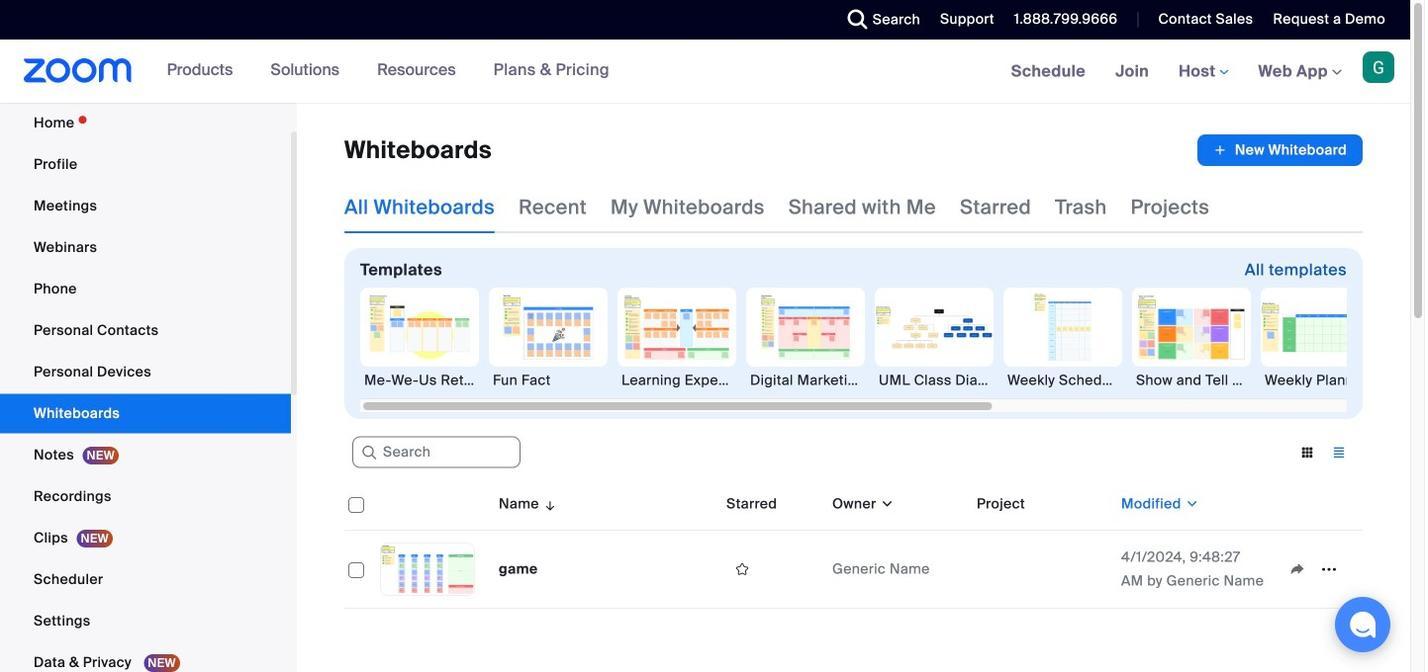 Task type: vqa. For each thing, say whether or not it's contained in the screenshot.
Meetings NAVIGATION
yes



Task type: locate. For each thing, give the bounding box(es) containing it.
game element
[[499, 561, 538, 579]]

0 horizontal spatial down image
[[876, 495, 895, 515]]

cell
[[969, 531, 1113, 610]]

fun fact element
[[489, 371, 608, 391]]

personal menu menu
[[0, 103, 291, 673]]

down image
[[876, 495, 895, 515], [1181, 495, 1200, 515]]

banner
[[0, 40, 1410, 104]]

weekly schedule element
[[1004, 371, 1122, 391]]

1 down image from the left
[[876, 495, 895, 515]]

zoom logo image
[[24, 58, 132, 83]]

show and tell with a twist element
[[1132, 371, 1251, 391]]

list mode, selected image
[[1323, 444, 1355, 462]]

click to star the whiteboard game image
[[726, 561, 758, 579]]

application
[[1197, 135, 1363, 166], [344, 479, 1378, 624], [1282, 555, 1355, 585]]

weekly planner element
[[1261, 371, 1380, 391]]

profile picture image
[[1363, 51, 1394, 83]]

me-we-us retrospective element
[[360, 371, 479, 391]]

learning experience canvas element
[[618, 371, 736, 391]]

product information navigation
[[152, 40, 624, 103]]

uml class diagram element
[[875, 371, 994, 391]]

add image
[[1213, 141, 1227, 160]]

meetings navigation
[[996, 40, 1410, 104]]

share image
[[1282, 561, 1313, 579]]

tabs of all whiteboard page tab list
[[344, 182, 1210, 234]]

Search text field
[[352, 437, 521, 469]]

1 horizontal spatial down image
[[1181, 495, 1200, 515]]

more options for game image
[[1313, 561, 1345, 579]]



Task type: describe. For each thing, give the bounding box(es) containing it.
2 down image from the left
[[1181, 495, 1200, 515]]

thumbnail of game image
[[381, 544, 474, 596]]

grid mode, not selected image
[[1292, 444, 1323, 462]]

digital marketing canvas element
[[746, 371, 865, 391]]

arrow down image
[[539, 493, 557, 517]]

open chat image
[[1349, 612, 1377, 639]]



